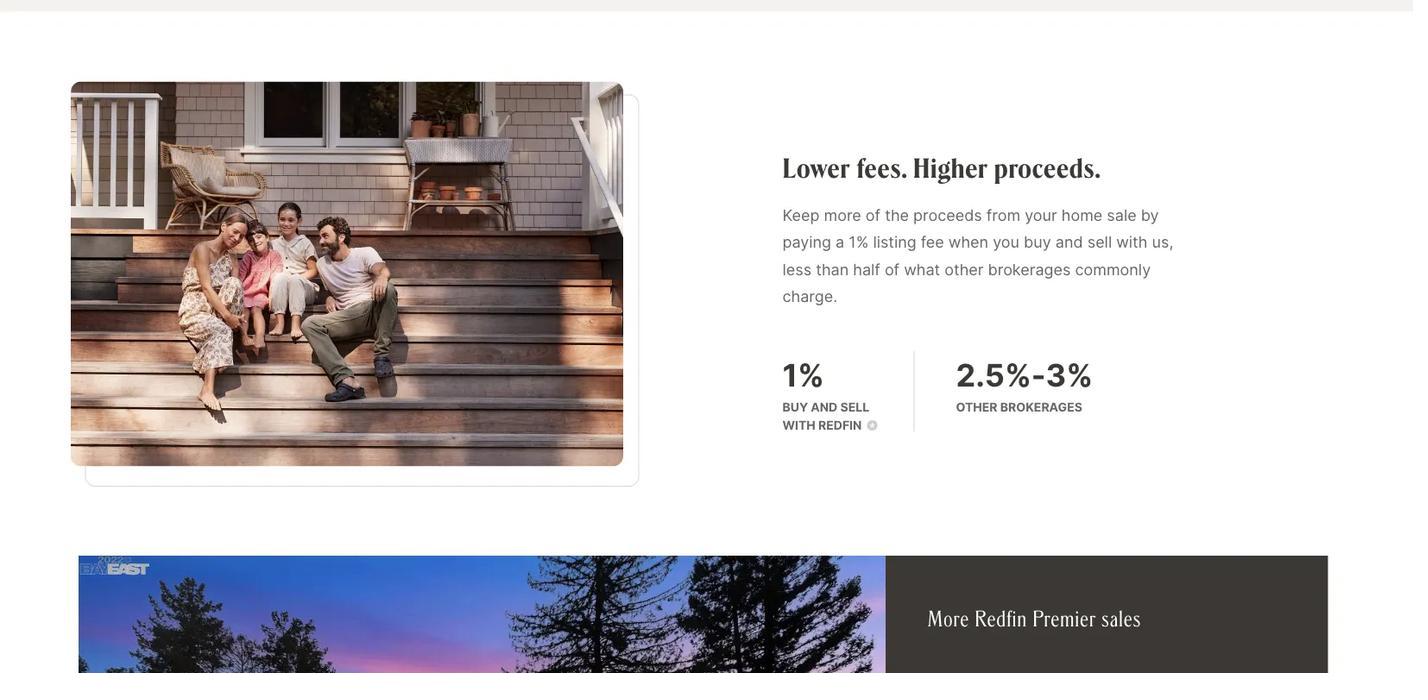Task type: describe. For each thing, give the bounding box(es) containing it.
home
[[1062, 205, 1103, 224]]

other
[[956, 400, 998, 415]]

3%
[[1046, 356, 1093, 394]]

more
[[824, 205, 861, 224]]

sell inside buy and sell with
[[840, 400, 869, 415]]

sales
[[1101, 604, 1141, 633]]

when
[[949, 233, 989, 252]]

what
[[904, 260, 940, 279]]

buy and sell with
[[783, 400, 869, 433]]

2.5%-
[[956, 356, 1046, 394]]

with inside buy and sell with
[[783, 418, 816, 433]]

premier
[[1032, 604, 1096, 633]]

by
[[1141, 205, 1159, 224]]

half
[[853, 260, 880, 279]]

sell inside keep more of the proceeds from your home sale by paying a 1%                     listing fee when you buy and sell with us, less than half of                     what other brokerages commonly charge.
[[1087, 233, 1112, 252]]

other
[[945, 260, 984, 279]]

with inside keep more of the proceeds from your home sale by paying a 1%                     listing fee when you buy and sell with us, less than half of                     what other brokerages commonly charge.
[[1116, 233, 1148, 252]]

lower fees. higher proceeds.
[[783, 149, 1101, 184]]

commonly
[[1075, 260, 1151, 279]]



Task type: locate. For each thing, give the bounding box(es) containing it.
1%
[[849, 233, 869, 252], [783, 356, 824, 394]]

0 vertical spatial redfin
[[816, 418, 862, 433]]

0 horizontal spatial 1%
[[783, 356, 824, 394]]

keep
[[783, 205, 820, 224]]

0 horizontal spatial with
[[783, 418, 816, 433]]

0 horizontal spatial and
[[811, 400, 838, 415]]

of right half at the right top of page
[[885, 260, 900, 279]]

lower
[[783, 149, 851, 184]]

less
[[783, 260, 812, 279]]

1 vertical spatial with
[[783, 418, 816, 433]]

from
[[987, 205, 1020, 224]]

1 vertical spatial of
[[885, 260, 900, 279]]

sell up commonly
[[1087, 233, 1112, 252]]

your
[[1025, 205, 1057, 224]]

2.5%-3% other brokerages
[[956, 356, 1093, 415]]

sell right 'buy'
[[840, 400, 869, 415]]

0 horizontal spatial of
[[866, 205, 881, 224]]

0 vertical spatial with
[[1116, 233, 1148, 252]]

us,
[[1152, 233, 1174, 252]]

family on a patio image
[[71, 81, 623, 466]]

paying
[[783, 233, 831, 252]]

of
[[866, 205, 881, 224], [885, 260, 900, 279]]

and inside keep more of the proceeds from your home sale by paying a 1%                     listing fee when you buy and sell with us, less than half of                     what other brokerages commonly charge.
[[1056, 233, 1083, 252]]

of left the
[[866, 205, 881, 224]]

0 vertical spatial of
[[866, 205, 881, 224]]

listing
[[873, 233, 916, 252]]

0 vertical spatial and
[[1056, 233, 1083, 252]]

brokerages
[[988, 260, 1071, 279]]

fees.
[[857, 149, 907, 184]]

1% up 'buy'
[[783, 356, 824, 394]]

1 vertical spatial 1%
[[783, 356, 824, 394]]

and down home
[[1056, 233, 1083, 252]]

and inside buy and sell with
[[811, 400, 838, 415]]

more
[[928, 604, 969, 633]]

keep more of the proceeds from your home sale by paying a 1%                     listing fee when you buy and sell with us, less than half of                     what other brokerages commonly charge.
[[783, 205, 1174, 306]]

0 vertical spatial sell
[[1087, 233, 1112, 252]]

you
[[993, 233, 1020, 252]]

and right 'buy'
[[811, 400, 838, 415]]

1 vertical spatial and
[[811, 400, 838, 415]]

1 vertical spatial sell
[[840, 400, 869, 415]]

0 vertical spatial 1%
[[849, 233, 869, 252]]

redfin
[[816, 418, 862, 433], [975, 604, 1027, 633]]

with down 'buy'
[[783, 418, 816, 433]]

buy
[[1024, 233, 1051, 252]]

than
[[816, 260, 849, 279]]

1 horizontal spatial 1%
[[849, 233, 869, 252]]

0 horizontal spatial redfin
[[816, 418, 862, 433]]

sale
[[1107, 205, 1137, 224]]

charge.
[[783, 287, 837, 306]]

and
[[1056, 233, 1083, 252], [811, 400, 838, 415]]

proceeds.
[[995, 149, 1101, 184]]

fee
[[921, 233, 944, 252]]

proceeds
[[913, 205, 982, 224]]

0 horizontal spatial sell
[[840, 400, 869, 415]]

1 horizontal spatial and
[[1056, 233, 1083, 252]]

1 horizontal spatial with
[[1116, 233, 1148, 252]]

1 horizontal spatial redfin
[[975, 604, 1027, 633]]

higher
[[913, 149, 988, 184]]

with
[[1116, 233, 1148, 252], [783, 418, 816, 433]]

1 vertical spatial redfin
[[975, 604, 1027, 633]]

brokerages
[[1000, 400, 1083, 415]]

1% inside keep more of the proceeds from your home sale by paying a 1%                     listing fee when you buy and sell with us, less than half of                     what other brokerages commonly charge.
[[849, 233, 869, 252]]

1% right a
[[849, 233, 869, 252]]

the
[[885, 205, 909, 224]]

buy
[[783, 400, 808, 415]]

a
[[836, 233, 845, 252]]

with down sale
[[1116, 233, 1148, 252]]

more redfin premier sales
[[928, 604, 1141, 633]]

sell
[[1087, 233, 1112, 252], [840, 400, 869, 415]]

1 horizontal spatial of
[[885, 260, 900, 279]]

1 horizontal spatial sell
[[1087, 233, 1112, 252]]



Task type: vqa. For each thing, say whether or not it's contained in the screenshot.
the rightmost with
yes



